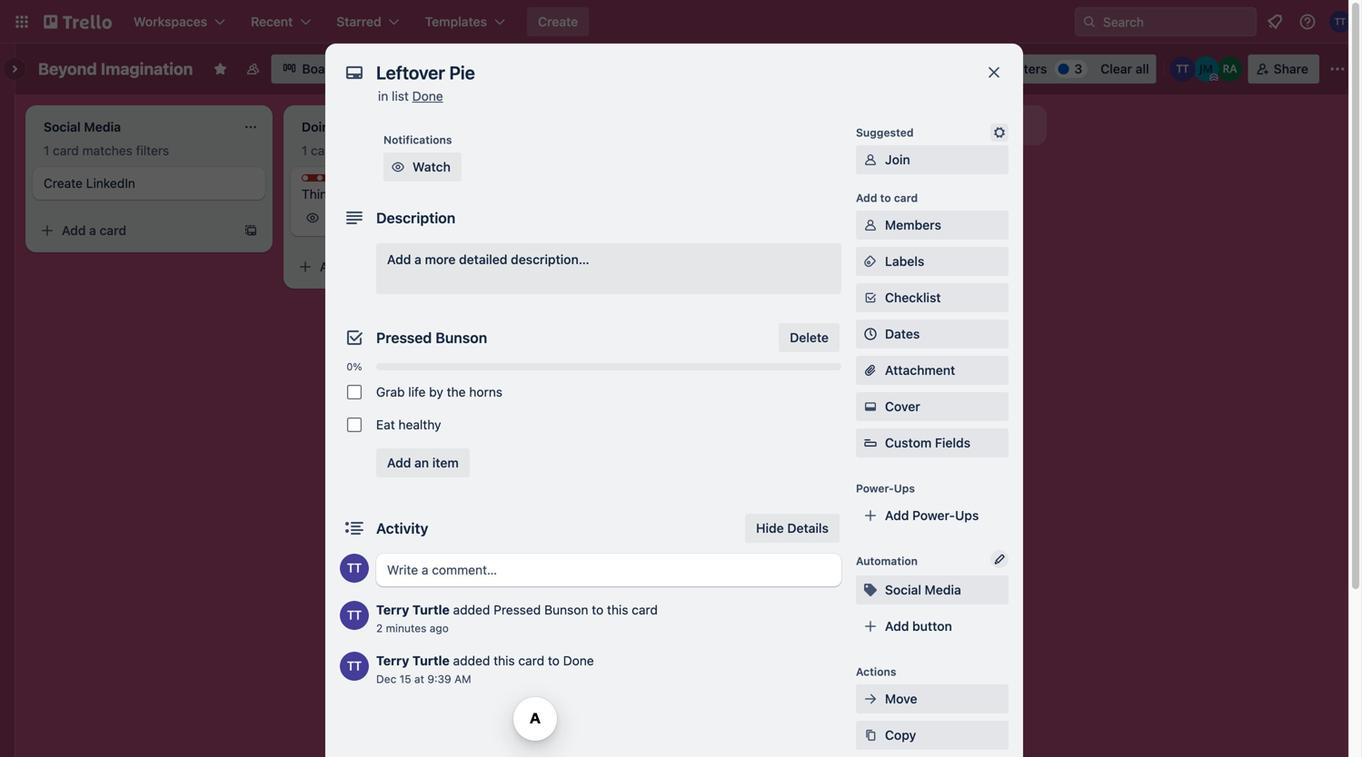 Task type: locate. For each thing, give the bounding box(es) containing it.
create inside create linkedin link
[[44, 176, 83, 191]]

2 horizontal spatial add a card button
[[549, 234, 753, 264]]

move
[[885, 692, 918, 707]]

terry inside terry turtle added this card to done dec 15 at 9:39 am
[[376, 654, 409, 669]]

by
[[429, 385, 443, 400]]

sm image inside join link
[[862, 151, 880, 169]]

this inside terry turtle added pressed bunson to this card 2 minutes ago
[[607, 603, 628, 618]]

1 horizontal spatial create from template… image
[[502, 260, 516, 274]]

add another list
[[832, 118, 928, 133]]

2 sm image from the top
[[862, 253, 880, 271]]

delete
[[790, 330, 829, 345]]

0 horizontal spatial to
[[548, 654, 560, 669]]

1 vertical spatial this
[[494, 654, 515, 669]]

0 vertical spatial create
[[538, 14, 578, 29]]

1 horizontal spatial 1
[[302, 143, 307, 158]]

card down write a comment text box
[[632, 603, 658, 618]]

social media
[[885, 583, 961, 598]]

1 horizontal spatial add a card
[[320, 259, 384, 274]]

filters
[[136, 143, 169, 158], [394, 143, 427, 158]]

0 horizontal spatial bunson
[[436, 329, 487, 347]]

create from template… image for leftmost add a card "button"
[[244, 224, 258, 238]]

0 vertical spatial pressed
[[376, 329, 432, 347]]

added inside terry turtle added pressed bunson to this card 2 minutes ago
[[453, 603, 490, 618]]

to inside terry turtle added this card to done dec 15 at 9:39 am
[[548, 654, 560, 669]]

thoughts thinking
[[302, 175, 370, 202]]

1 card matches filters
[[44, 143, 169, 158], [302, 143, 427, 158]]

0 vertical spatial done
[[412, 89, 443, 104]]

sm image inside copy link
[[862, 727, 880, 745]]

1 vertical spatial turtle
[[412, 654, 450, 669]]

done right in
[[412, 89, 443, 104]]

1 horizontal spatial power-
[[913, 508, 955, 523]]

sm image inside checklist link
[[862, 289, 880, 307]]

0 vertical spatial added
[[453, 603, 490, 618]]

1 horizontal spatial done
[[563, 654, 594, 669]]

members
[[885, 218, 942, 233]]

card
[[53, 143, 79, 158], [311, 143, 337, 158], [894, 192, 918, 204], [100, 223, 126, 238], [616, 241, 643, 256], [358, 259, 384, 274], [632, 603, 658, 618], [518, 654, 545, 669]]

0 horizontal spatial pressed
[[376, 329, 432, 347]]

eat
[[376, 418, 395, 433]]

0 vertical spatial terry
[[376, 603, 409, 618]]

turtle for added this card to done
[[412, 654, 450, 669]]

1 added from the top
[[453, 603, 490, 618]]

2 horizontal spatial 1
[[349, 212, 354, 224]]

dec 15 at 9:39 am link
[[376, 673, 471, 686]]

power-ups
[[856, 483, 915, 495]]

filters
[[1010, 61, 1047, 76]]

a left "more"
[[415, 252, 422, 267]]

add a more detailed description…
[[387, 252, 590, 267]]

bunson down write a comment text box
[[544, 603, 588, 618]]

create inside create button
[[538, 14, 578, 29]]

3 sm image from the top
[[862, 691, 880, 709]]

1 card matches filters up the thoughts
[[302, 143, 427, 158]]

this down terry turtle added pressed bunson to this card 2 minutes ago
[[494, 654, 515, 669]]

thoughts
[[320, 175, 370, 188]]

share button
[[1248, 55, 1320, 84]]

sm image for suggested
[[991, 124, 1009, 142]]

sm image inside labels link
[[862, 253, 880, 271]]

1 turtle from the top
[[412, 603, 450, 618]]

1 vertical spatial list
[[910, 118, 928, 133]]

0 horizontal spatial create
[[44, 176, 83, 191]]

all
[[1136, 61, 1149, 76]]

fields
[[935, 436, 971, 451]]

card down terry turtle added pressed bunson to this card 2 minutes ago
[[518, 654, 545, 669]]

0 horizontal spatial 1 card matches filters
[[44, 143, 169, 158]]

2 turtle from the top
[[412, 654, 450, 669]]

bunson
[[436, 329, 487, 347], [544, 603, 588, 618]]

copy link
[[856, 722, 1009, 751]]

the
[[447, 385, 466, 400]]

0 vertical spatial add a card
[[62, 223, 126, 238]]

terry for added this card to done
[[376, 654, 409, 669]]

card down description
[[358, 259, 384, 274]]

search image
[[1082, 15, 1097, 29]]

list right the another
[[910, 118, 928, 133]]

1 filters from the left
[[136, 143, 169, 158]]

bunson up the
[[436, 329, 487, 347]]

pressed up life at the bottom left of page
[[376, 329, 432, 347]]

0 horizontal spatial this
[[494, 654, 515, 669]]

2 added from the top
[[453, 654, 490, 669]]

this down write a comment text box
[[607, 603, 628, 618]]

workspace visible image
[[246, 62, 260, 76]]

item
[[432, 456, 459, 471]]

sm image left cover
[[862, 398, 880, 416]]

to down terry turtle added pressed bunson to this card 2 minutes ago
[[548, 654, 560, 669]]

matches
[[82, 143, 133, 158], [340, 143, 391, 158]]

sm image left copy
[[862, 727, 880, 745]]

done down terry turtle added pressed bunson to this card 2 minutes ago
[[563, 654, 594, 669]]

added
[[453, 603, 490, 618], [453, 654, 490, 669]]

sm image left join
[[862, 151, 880, 169]]

sm image inside watch button
[[389, 158, 407, 176]]

sm image for labels
[[862, 253, 880, 271]]

1 down thoughts thinking
[[349, 212, 354, 224]]

terry turtle (terryturtle) image right all
[[1170, 56, 1196, 82]]

turtle up dec 15 at 9:39 am link
[[412, 654, 450, 669]]

create from template… image
[[244, 224, 258, 238], [502, 260, 516, 274]]

cover
[[885, 399, 920, 414]]

healthy
[[399, 418, 441, 433]]

1 vertical spatial ups
[[955, 508, 979, 523]]

to up 'members'
[[880, 192, 891, 204]]

pressed up terry turtle added this card to done dec 15 at 9:39 am
[[494, 603, 541, 618]]

customize views image
[[358, 60, 376, 78]]

list right in
[[392, 89, 409, 104]]

0 horizontal spatial list
[[392, 89, 409, 104]]

terry turtle (terryturtle) image left dec on the bottom of the page
[[340, 653, 369, 682]]

terry
[[376, 603, 409, 618], [376, 654, 409, 669]]

terry inside terry turtle added pressed bunson to this card 2 minutes ago
[[376, 603, 409, 618]]

terry turtle (terryturtle) image up terry turtle (terryturtle) image
[[340, 554, 369, 583]]

sm image inside move link
[[862, 691, 880, 709]]

1 vertical spatial terry
[[376, 654, 409, 669]]

1 vertical spatial done
[[563, 654, 594, 669]]

2 vertical spatial to
[[548, 654, 560, 669]]

0 horizontal spatial create from template… image
[[244, 224, 258, 238]]

1 horizontal spatial matches
[[340, 143, 391, 158]]

0 horizontal spatial 1
[[44, 143, 49, 158]]

activity
[[376, 520, 428, 538]]

1 vertical spatial to
[[592, 603, 604, 618]]

actions
[[856, 666, 897, 679]]

0 horizontal spatial filters
[[136, 143, 169, 158]]

sm image down the actions
[[862, 691, 880, 709]]

create linkedin
[[44, 176, 135, 191]]

am
[[454, 673, 471, 686]]

add a card
[[62, 223, 126, 238], [578, 241, 643, 256], [320, 259, 384, 274]]

added for added this card to done
[[453, 654, 490, 669]]

1 horizontal spatial list
[[910, 118, 928, 133]]

added up terry turtle added this card to done dec 15 at 9:39 am
[[453, 603, 490, 618]]

more
[[425, 252, 456, 267]]

ups up the add power-ups
[[894, 483, 915, 495]]

details
[[787, 521, 829, 536]]

added inside terry turtle added this card to done dec 15 at 9:39 am
[[453, 654, 490, 669]]

1 horizontal spatial to
[[592, 603, 604, 618]]

copy
[[885, 728, 916, 743]]

add an item button
[[376, 449, 470, 478]]

0 vertical spatial to
[[880, 192, 891, 204]]

done
[[412, 89, 443, 104], [563, 654, 594, 669]]

1 matches from the left
[[82, 143, 133, 158]]

0 horizontal spatial add a card
[[62, 223, 126, 238]]

0 horizontal spatial ups
[[894, 483, 915, 495]]

turtle up 'ago'
[[412, 603, 450, 618]]

pressed bunson group
[[340, 376, 842, 442]]

sm image up thinking link
[[389, 158, 407, 176]]

1 card matches filters up linkedin
[[44, 143, 169, 158]]

sm image
[[950, 55, 976, 80], [991, 124, 1009, 142], [389, 158, 407, 176], [862, 216, 880, 234], [862, 289, 880, 307], [862, 398, 880, 416], [862, 582, 880, 600], [862, 727, 880, 745]]

add power-ups
[[885, 508, 979, 523]]

turtle inside terry turtle added this card to done dec 15 at 9:39 am
[[412, 654, 450, 669]]

1 horizontal spatial filters
[[394, 143, 427, 158]]

1 vertical spatial sm image
[[862, 253, 880, 271]]

list inside button
[[910, 118, 928, 133]]

15
[[400, 673, 411, 686]]

1 horizontal spatial bunson
[[544, 603, 588, 618]]

an
[[415, 456, 429, 471]]

terry up 2
[[376, 603, 409, 618]]

checklist
[[885, 290, 941, 305]]

turtle inside terry turtle added pressed bunson to this card 2 minutes ago
[[412, 603, 450, 618]]

terry up dec on the bottom of the page
[[376, 654, 409, 669]]

power- down power-ups
[[913, 508, 955, 523]]

Eat healthy checkbox
[[347, 418, 362, 433]]

sm image left checklist
[[862, 289, 880, 307]]

card down linkedin
[[100, 223, 126, 238]]

terry turtle (terryturtle) image
[[1330, 11, 1351, 33], [1170, 56, 1196, 82], [340, 554, 369, 583], [340, 653, 369, 682]]

add
[[832, 118, 857, 133], [856, 192, 877, 204], [62, 223, 86, 238], [578, 241, 602, 256], [387, 252, 411, 267], [320, 259, 344, 274], [387, 456, 411, 471], [885, 508, 909, 523], [885, 619, 909, 634]]

1 terry from the top
[[376, 603, 409, 618]]

bunson inside terry turtle added pressed bunson to this card 2 minutes ago
[[544, 603, 588, 618]]

add a card button
[[33, 216, 236, 245], [549, 234, 753, 264], [291, 253, 494, 282]]

matches up the thoughts
[[340, 143, 391, 158]]

1 1 card matches filters from the left
[[44, 143, 169, 158]]

sm image up join link
[[991, 124, 1009, 142]]

0 horizontal spatial done
[[412, 89, 443, 104]]

None text field
[[367, 56, 967, 89]]

power-
[[856, 483, 894, 495], [913, 508, 955, 523]]

add inside button
[[832, 118, 857, 133]]

0 vertical spatial create from template… image
[[244, 224, 258, 238]]

this
[[607, 603, 628, 618], [494, 654, 515, 669]]

0 vertical spatial this
[[607, 603, 628, 618]]

Grab life by the horns checkbox
[[347, 385, 362, 400]]

1 up create linkedin
[[44, 143, 49, 158]]

ups down fields
[[955, 508, 979, 523]]

0%
[[347, 361, 362, 373]]

create
[[538, 14, 578, 29], [44, 176, 83, 191]]

sm image left social
[[862, 582, 880, 600]]

1 horizontal spatial 1 card matches filters
[[302, 143, 427, 158]]

1 horizontal spatial this
[[607, 603, 628, 618]]

1 vertical spatial added
[[453, 654, 490, 669]]

to inside terry turtle added pressed bunson to this card 2 minutes ago
[[592, 603, 604, 618]]

list
[[392, 89, 409, 104], [910, 118, 928, 133]]

2 vertical spatial sm image
[[862, 691, 880, 709]]

0 vertical spatial sm image
[[862, 151, 880, 169]]

2 horizontal spatial add a card
[[578, 241, 643, 256]]

added up am
[[453, 654, 490, 669]]

0 vertical spatial turtle
[[412, 603, 450, 618]]

jeremy miller (jeremymiller198) image
[[1194, 56, 1219, 82]]

sm image down add to card
[[862, 216, 880, 234]]

0 vertical spatial ups
[[894, 483, 915, 495]]

to down write a comment text box
[[592, 603, 604, 618]]

1 vertical spatial create from template… image
[[502, 260, 516, 274]]

0 vertical spatial power-
[[856, 483, 894, 495]]

matches up linkedin
[[82, 143, 133, 158]]

2 1 card matches filters from the left
[[302, 143, 427, 158]]

1 horizontal spatial create
[[538, 14, 578, 29]]

a down thinking
[[347, 259, 354, 274]]

1 sm image from the top
[[862, 151, 880, 169]]

2 vertical spatial add a card
[[320, 259, 384, 274]]

sm image
[[862, 151, 880, 169], [862, 253, 880, 271], [862, 691, 880, 709]]

power- down custom on the right bottom of page
[[856, 483, 894, 495]]

custom fields
[[885, 436, 971, 451]]

terry turtle added this card to done dec 15 at 9:39 am
[[376, 654, 594, 686]]

sm image for cover
[[862, 398, 880, 416]]

card right description…
[[616, 241, 643, 256]]

sm image inside cover link
[[862, 398, 880, 416]]

0 vertical spatial bunson
[[436, 329, 487, 347]]

2 horizontal spatial to
[[880, 192, 891, 204]]

a right description…
[[605, 241, 612, 256]]

star or unstar board image
[[213, 62, 228, 76]]

1 horizontal spatial pressed
[[494, 603, 541, 618]]

sm image left labels
[[862, 253, 880, 271]]

watch button
[[384, 153, 462, 182]]

1 vertical spatial bunson
[[544, 603, 588, 618]]

2 terry from the top
[[376, 654, 409, 669]]

1 horizontal spatial ups
[[955, 508, 979, 523]]

1 vertical spatial create
[[44, 176, 83, 191]]

filters up watch
[[394, 143, 427, 158]]

board
[[302, 61, 338, 76]]

turtle
[[412, 603, 450, 618], [412, 654, 450, 669]]

1 up the color: bold red, title: "thoughts" element
[[302, 143, 307, 158]]

filters up create linkedin link
[[136, 143, 169, 158]]

board link
[[271, 55, 349, 84]]

sm image inside members link
[[862, 216, 880, 234]]

beyond imagination
[[38, 59, 193, 79]]

0 horizontal spatial matches
[[82, 143, 133, 158]]

card up the color: bold red, title: "thoughts" element
[[311, 143, 337, 158]]

1 vertical spatial pressed
[[494, 603, 541, 618]]



Task type: vqa. For each thing, say whether or not it's contained in the screenshot.
top sm icon
no



Task type: describe. For each thing, give the bounding box(es) containing it.
add button button
[[856, 613, 1009, 642]]

labels link
[[856, 247, 1009, 276]]

sm image inside social media button
[[862, 582, 880, 600]]

dates button
[[856, 320, 1009, 349]]

card up 'members'
[[894, 192, 918, 204]]

sm image for members
[[862, 216, 880, 234]]

hide details link
[[745, 514, 840, 543]]

automation
[[856, 555, 918, 568]]

linkedin
[[86, 176, 135, 191]]

imagination
[[101, 59, 193, 79]]

done inside terry turtle added this card to done dec 15 at 9:39 am
[[563, 654, 594, 669]]

at
[[414, 673, 424, 686]]

ago
[[430, 623, 449, 635]]

add an item
[[387, 456, 459, 471]]

custom fields button
[[856, 434, 1009, 453]]

0 horizontal spatial power-
[[856, 483, 894, 495]]

grab life by the horns
[[376, 385, 503, 400]]

sm image for checklist
[[862, 289, 880, 307]]

attachment
[[885, 363, 955, 378]]

turtle for added pressed bunson to this card
[[412, 603, 450, 618]]

labels
[[885, 254, 925, 269]]

this inside terry turtle added this card to done dec 15 at 9:39 am
[[494, 654, 515, 669]]

1 vertical spatial add a card
[[578, 241, 643, 256]]

add button
[[885, 619, 952, 634]]

notifications
[[384, 134, 452, 146]]

media
[[925, 583, 961, 598]]

move link
[[856, 685, 1009, 714]]

checklist link
[[856, 284, 1009, 313]]

suggested
[[856, 126, 914, 139]]

create button
[[527, 7, 589, 36]]

9:39
[[427, 673, 451, 686]]

sm image for join
[[862, 151, 880, 169]]

create from template… image
[[760, 242, 774, 256]]

1 horizontal spatial add a card button
[[291, 253, 494, 282]]

2 matches from the left
[[340, 143, 391, 158]]

another
[[860, 118, 906, 133]]

terry turtle added pressed bunson to this card 2 minutes ago
[[376, 603, 658, 635]]

share
[[1274, 61, 1309, 76]]

eat healthy
[[376, 418, 441, 433]]

0 horizontal spatial add a card button
[[33, 216, 236, 245]]

add inside "link"
[[387, 252, 411, 267]]

clear all
[[1101, 61, 1149, 76]]

create for create linkedin
[[44, 176, 83, 191]]

description
[[376, 209, 456, 227]]

terry turtle (terryturtle) image right open information menu image
[[1330, 11, 1351, 33]]

1 vertical spatial power-
[[913, 508, 955, 523]]

card inside terry turtle added this card to done dec 15 at 9:39 am
[[518, 654, 545, 669]]

minutes
[[386, 623, 427, 635]]

hide details
[[756, 521, 829, 536]]

0 vertical spatial list
[[392, 89, 409, 104]]

thinking link
[[302, 185, 513, 204]]

sm image for move
[[862, 691, 880, 709]]

add to card
[[856, 192, 918, 204]]

clear
[[1101, 61, 1132, 76]]

open information menu image
[[1299, 13, 1317, 31]]

color: bold red, title: "thoughts" element
[[302, 174, 370, 188]]

2 minutes ago link
[[376, 623, 449, 635]]

create for create
[[538, 14, 578, 29]]

join link
[[856, 145, 1009, 174]]

to for added this card to done
[[548, 654, 560, 669]]

ruby anderson (rubyanderson7) image
[[1218, 56, 1243, 82]]

dec
[[376, 673, 397, 686]]

custom
[[885, 436, 932, 451]]

thinking
[[302, 187, 352, 202]]

Search field
[[1097, 8, 1256, 35]]

back to home image
[[44, 7, 112, 36]]

horns
[[469, 385, 503, 400]]

a inside "link"
[[415, 252, 422, 267]]

beyond
[[38, 59, 97, 79]]

terry turtle (terryturtle) image
[[340, 602, 369, 631]]

pressed inside terry turtle added pressed bunson to this card 2 minutes ago
[[494, 603, 541, 618]]

create from template… image for the middle add a card "button"
[[502, 260, 516, 274]]

primary element
[[0, 0, 1362, 44]]

create linkedin link
[[44, 174, 254, 193]]

add a more detailed description… link
[[376, 244, 842, 294]]

attachment button
[[856, 356, 1009, 385]]

social
[[885, 583, 922, 598]]

to for added pressed bunson to this card
[[592, 603, 604, 618]]

in
[[378, 89, 388, 104]]

description…
[[511, 252, 590, 267]]

dates
[[885, 327, 920, 342]]

show menu image
[[1329, 60, 1347, 78]]

clear all button
[[1094, 55, 1157, 84]]

life
[[408, 385, 426, 400]]

cover link
[[856, 393, 1009, 422]]

done link
[[412, 89, 443, 104]]

sm image left filters
[[950, 55, 976, 80]]

card inside terry turtle added pressed bunson to this card 2 minutes ago
[[632, 603, 658, 618]]

grab
[[376, 385, 405, 400]]

add power-ups link
[[856, 502, 1009, 531]]

added for added pressed bunson to this card
[[453, 603, 490, 618]]

sm image for watch
[[389, 158, 407, 176]]

3
[[1075, 61, 1083, 76]]

0 notifications image
[[1264, 11, 1286, 33]]

Write a comment text field
[[376, 554, 842, 587]]

sm image for copy
[[862, 727, 880, 745]]

card up create linkedin
[[53, 143, 79, 158]]

hide
[[756, 521, 784, 536]]

watch
[[413, 159, 451, 174]]

Board name text field
[[29, 55, 202, 84]]

delete link
[[779, 324, 840, 353]]

terry for added pressed bunson to this card
[[376, 603, 409, 618]]

social media button
[[856, 576, 1009, 605]]

pressed bunson
[[376, 329, 487, 347]]

add another list button
[[800, 105, 1047, 145]]

join
[[885, 152, 910, 167]]

2 filters from the left
[[394, 143, 427, 158]]

a down create linkedin
[[89, 223, 96, 238]]

members link
[[856, 211, 1009, 240]]

in list done
[[378, 89, 443, 104]]

detailed
[[459, 252, 508, 267]]

button
[[913, 619, 952, 634]]



